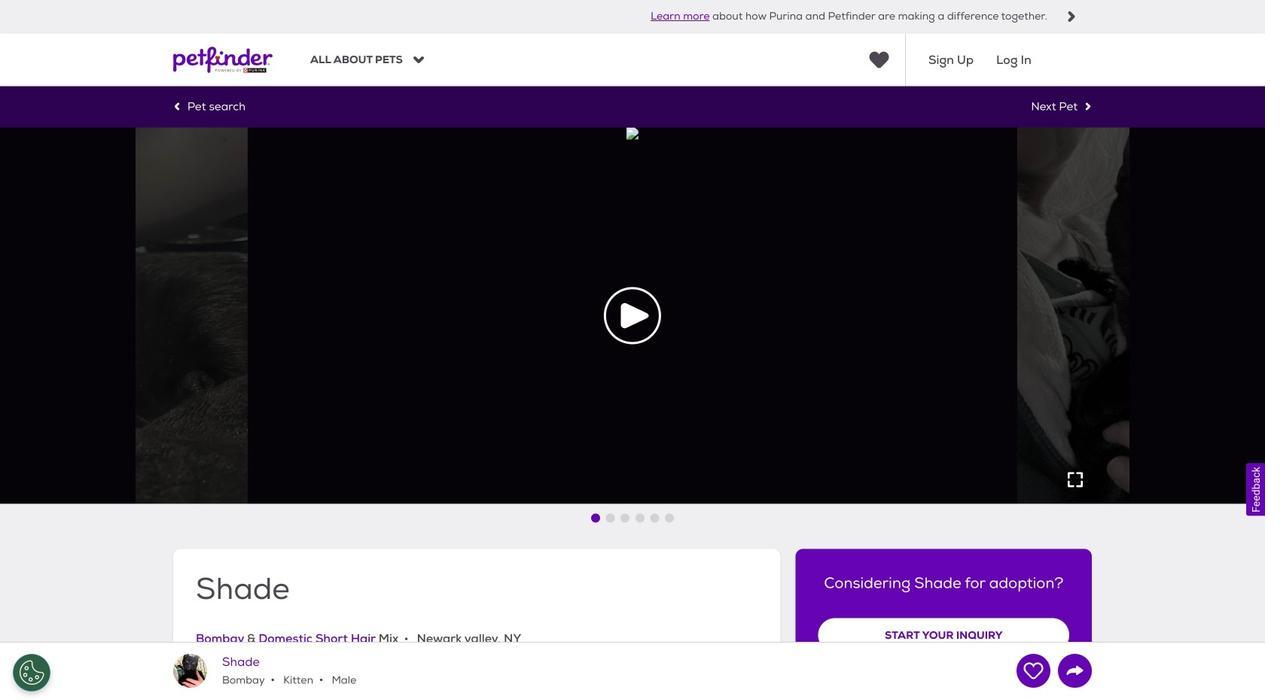 Task type: vqa. For each thing, say whether or not it's contained in the screenshot.
Shade , an adoptable Bombay & Domestic Short Hair Mix in Newark valley, NY_image-1 to the left
yes



Task type: locate. For each thing, give the bounding box(es) containing it.
1 shade , an adoptable bombay & domestic short hair mix in newark valley, ny_image-1 image from the left
[[627, 128, 639, 140]]

0 horizontal spatial shade , an adoptable bombay & domestic short hair mix in newark valley, ny_image-1 image
[[627, 128, 639, 140]]

main content
[[0, 86, 1265, 700]]

shade image
[[173, 655, 207, 688]]

shade , an adoptable bombay & domestic short hair mix in newark valley, ny_image-1 image
[[627, 128, 639, 140], [1018, 128, 1265, 504]]

2 shade , an adoptable bombay & domestic short hair mix in newark valley, ny_image-1 image from the left
[[1018, 128, 1265, 504]]

1 horizontal spatial shade , an adoptable bombay & domestic short hair mix in newark valley, ny_image-1 image
[[1018, 128, 1265, 504]]



Task type: describe. For each thing, give the bounding box(es) containing it.
pet physical characteristics element
[[196, 683, 758, 700]]

petfinder home image
[[173, 33, 273, 86]]

pet type element
[[196, 630, 521, 649]]

shade , an adoptable bombay & domestic short hair mix in newark valley, ny_image-5 image
[[0, 128, 248, 504]]



